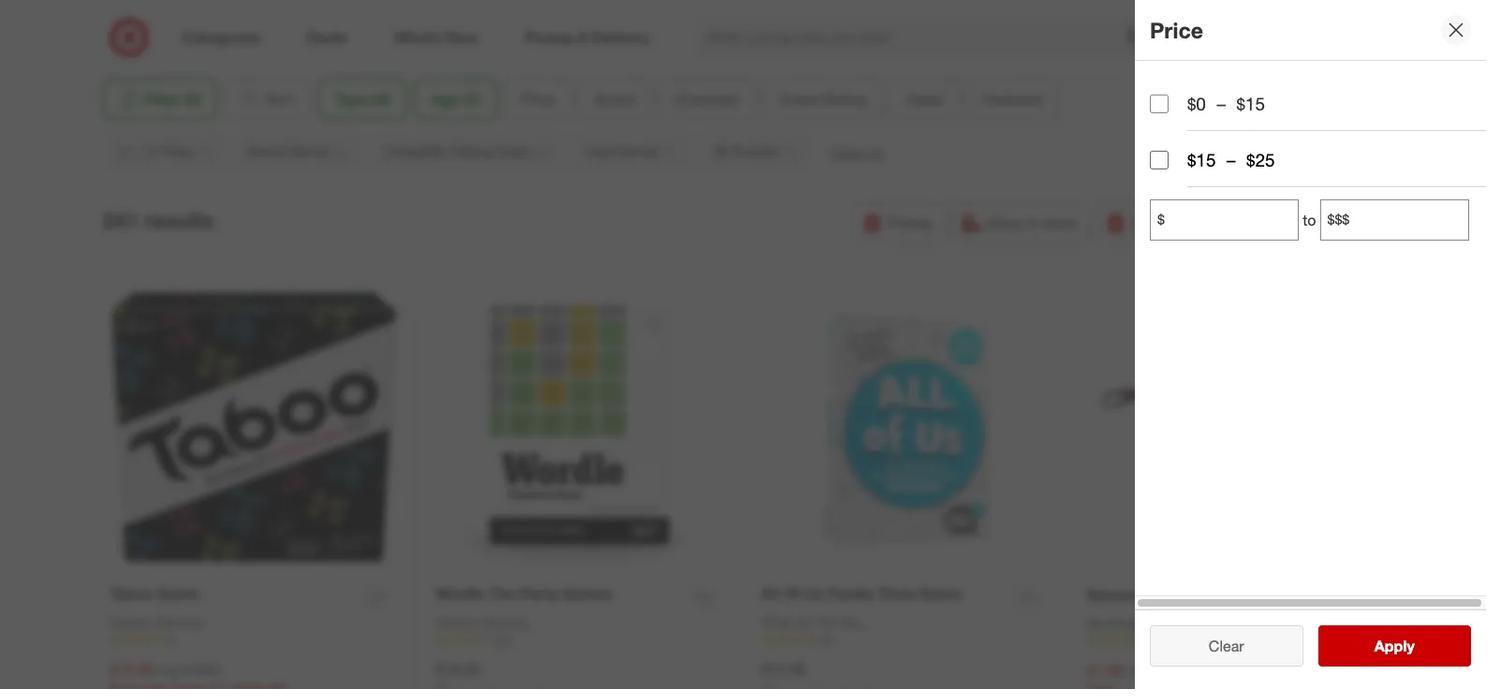 Task type: describe. For each thing, give the bounding box(es) containing it.
all
[[869, 143, 883, 162]]

day
[[1174, 213, 1200, 232]]

years for 5–7 years
[[645, 38, 676, 54]]

127
[[493, 633, 512, 647]]

games for board games
[[287, 143, 329, 159]]

years for 8–10 years
[[840, 38, 871, 54]]

age
[[431, 89, 459, 108]]

deals button
[[890, 78, 960, 119]]

price inside dialog
[[1150, 17, 1203, 43]]

same day delivery
[[1131, 213, 1258, 232]]

(1)
[[463, 89, 480, 108]]

trivia
[[878, 584, 915, 603]]

gaming for game
[[156, 614, 202, 630]]

apply
[[1374, 637, 1415, 655]]

collectible
[[383, 143, 446, 159]]

$15  –  $25 checkbox
[[1150, 150, 1169, 169]]

5–7
[[619, 38, 641, 54]]

family
[[828, 584, 874, 603]]

deals
[[906, 89, 944, 108]]

all
[[761, 584, 779, 603]]

5–7 years link
[[552, 0, 743, 56]]

sort
[[266, 89, 295, 108]]

14+
[[1193, 38, 1215, 54]]

you
[[816, 614, 837, 630]]

character
[[674, 89, 740, 108]]

all of us family trivia game
[[761, 584, 961, 603]]

same day delivery button
[[1096, 202, 1270, 243]]

shop
[[987, 213, 1023, 232]]

3d
[[713, 143, 729, 159]]

1 horizontal spatial $15
[[1236, 93, 1265, 114]]

11 - 13 years
[[117, 143, 194, 159]]

card
[[584, 143, 613, 159]]

33
[[819, 633, 832, 647]]

reg for $15.69
[[158, 662, 177, 678]]

board
[[248, 143, 284, 159]]

503
[[1145, 633, 1164, 648]]

3d puzzles button
[[699, 131, 810, 172]]

bananagrams for bananagrams game
[[1087, 585, 1187, 604]]

2
[[168, 633, 174, 647]]

price button
[[505, 78, 571, 119]]

3d puzzles
[[713, 143, 778, 159]]

$15.69 reg $19.89
[[110, 660, 220, 679]]

8–10
[[806, 38, 836, 54]]

guest rating
[[779, 89, 867, 108]]

rating
[[823, 89, 867, 108]]

(4)
[[372, 89, 390, 108]]

11–13 years link
[[934, 0, 1126, 56]]

brand button
[[578, 78, 650, 119]]

shipping
[[1312, 213, 1371, 232]]

sort button
[[224, 78, 311, 119]]

(5)
[[184, 89, 201, 108]]

reg for $7.99
[[1127, 663, 1147, 679]]

bananagrams game link
[[1087, 584, 1233, 605]]

$19.89
[[181, 662, 220, 678]]

type (4)
[[335, 89, 390, 108]]

gaming for the
[[482, 614, 528, 630]]

bananagrams link
[[1087, 614, 1168, 633]]

in
[[1027, 213, 1039, 232]]

search
[[1145, 30, 1190, 48]]

11–13
[[994, 38, 1031, 54]]

hasbro for wordle the party games
[[435, 614, 478, 630]]

party
[[520, 584, 558, 603]]

bananagrams game
[[1087, 585, 1233, 604]]

hasbro for taboo game
[[110, 614, 152, 630]]

years
[[162, 143, 194, 159]]

clear for clear all
[[829, 143, 865, 162]]

card games
[[584, 143, 658, 159]]

$15  –  $25
[[1187, 149, 1275, 171]]

store
[[1043, 213, 1077, 232]]

us
[[804, 584, 823, 603]]

months
[[259, 38, 303, 54]]

cards
[[495, 143, 530, 159]]

none text field inside price dialog
[[1320, 200, 1469, 241]]

$0
[[1187, 93, 1206, 114]]

the
[[489, 584, 516, 603]]

of
[[783, 584, 800, 603]]

wordle the party games link
[[435, 583, 613, 604]]

hasbro gaming for wordle
[[435, 614, 528, 630]]

$25
[[1246, 149, 1275, 171]]

$15.69
[[110, 660, 154, 679]]

what
[[761, 614, 792, 630]]

11
[[117, 143, 131, 159]]



Task type: vqa. For each thing, say whether or not it's contained in the screenshot.
$15.69's reg
yes



Task type: locate. For each thing, give the bounding box(es) containing it.
$15 right $15  –  $25 checkbox
[[1187, 149, 1216, 171]]

delivery
[[1204, 213, 1258, 232]]

years
[[453, 38, 485, 54], [645, 38, 676, 54], [840, 38, 871, 54], [1035, 38, 1066, 54], [1219, 38, 1250, 54]]

What can we help you find? suggestions appear below search field
[[695, 17, 1158, 58]]

guest
[[779, 89, 819, 108]]

reg down 2
[[158, 662, 177, 678]]

0 horizontal spatial price
[[521, 89, 555, 108]]

1 horizontal spatial gaming
[[482, 614, 528, 630]]

meme?
[[841, 614, 885, 630]]

0 horizontal spatial gaming
[[156, 614, 202, 630]]

1 horizontal spatial price
[[1150, 17, 1203, 43]]

shop in store button
[[953, 202, 1089, 243]]

1 hasbro gaming link from the left
[[110, 613, 202, 632]]

all of us family trivia game image
[[761, 284, 1050, 572], [761, 284, 1050, 572]]

$0  –  $15
[[1187, 93, 1265, 114]]

years right 14+ on the top
[[1219, 38, 1250, 54]]

1 hasbro gaming from the left
[[110, 614, 202, 630]]

price dialog
[[1135, 0, 1486, 689]]

bananagrams game image
[[1087, 284, 1377, 573], [1087, 284, 1377, 573]]

clear button
[[1150, 626, 1303, 667]]

years right 8–10 on the right of page
[[840, 38, 871, 54]]

2 horizontal spatial game
[[1191, 585, 1233, 604]]

years inside '2–4 years' link
[[453, 38, 485, 54]]

0 horizontal spatial hasbro
[[110, 614, 152, 630]]

price inside button
[[521, 89, 555, 108]]

to
[[1303, 211, 1316, 229]]

0 vertical spatial clear
[[829, 143, 865, 162]]

1 gaming from the left
[[156, 614, 202, 630]]

search button
[[1145, 17, 1190, 62]]

13
[[144, 143, 158, 159]]

2 hasbro gaming from the left
[[435, 614, 528, 630]]

years inside 5–7 years link
[[645, 38, 676, 54]]

clear for clear
[[1209, 637, 1244, 655]]

33 link
[[761, 632, 1050, 648]]

game up 503 link
[[1191, 585, 1233, 604]]

years for 2–4 years
[[453, 38, 485, 54]]

2–4
[[427, 38, 450, 54]]

years for 14+ years
[[1219, 38, 1250, 54]]

$15.99
[[1150, 663, 1189, 679]]

games for card games
[[616, 143, 658, 159]]

5–7 years
[[619, 38, 676, 54]]

game right trivia
[[919, 584, 961, 603]]

pickup
[[888, 213, 933, 232]]

years inside 11–13 years link
[[1035, 38, 1066, 54]]

games inside "button"
[[287, 143, 329, 159]]

5 years from the left
[[1219, 38, 1250, 54]]

clear right 503
[[1209, 637, 1244, 655]]

1 horizontal spatial game
[[919, 584, 961, 603]]

1 horizontal spatial clear
[[1209, 637, 1244, 655]]

bananagrams up 503
[[1087, 615, 1168, 631]]

1 vertical spatial clear
[[1209, 637, 1244, 655]]

2 years from the left
[[645, 38, 676, 54]]

0 horizontal spatial $15
[[1187, 149, 1216, 171]]

0 horizontal spatial hasbro gaming link
[[110, 613, 202, 632]]

hasbro gaming for taboo
[[110, 614, 202, 630]]

years right the 11–13
[[1035, 38, 1066, 54]]

years inside 14+ years link
[[1219, 38, 1250, 54]]

1 horizontal spatial games
[[562, 584, 613, 603]]

0 horizontal spatial clear
[[829, 143, 865, 162]]

years inside 8–10 years link
[[840, 38, 871, 54]]

$0  –  $15 checkbox
[[1150, 94, 1169, 113]]

hasbro gaming up 2
[[110, 614, 202, 630]]

hasbro gaming up 127
[[435, 614, 528, 630]]

games inside button
[[616, 143, 658, 159]]

reg inside $15.69 reg $19.89
[[158, 662, 177, 678]]

taboo game
[[110, 584, 199, 603]]

clear inside price dialog
[[1209, 637, 1244, 655]]

puzzles
[[733, 143, 778, 159]]

featured button
[[967, 78, 1058, 119]]

1 horizontal spatial hasbro
[[435, 614, 478, 630]]

shipping button
[[1277, 202, 1384, 243]]

price
[[1150, 17, 1203, 43], [521, 89, 555, 108]]

all of us family trivia game link
[[761, 583, 961, 604]]

reg right $7.99
[[1127, 663, 1147, 679]]

hasbro gaming link up 127
[[435, 613, 528, 632]]

241 results
[[103, 207, 214, 233]]

$7.99
[[1087, 661, 1124, 679]]

0 horizontal spatial hasbro gaming
[[110, 614, 202, 630]]

0 vertical spatial bananagrams
[[1087, 585, 1187, 604]]

$18.59
[[435, 660, 480, 679]]

1 vertical spatial $15
[[1187, 149, 1216, 171]]

years for 11–13 years
[[1035, 38, 1066, 54]]

127 link
[[435, 632, 724, 648]]

0 vertical spatial price
[[1150, 17, 1203, 43]]

None text field
[[1150, 200, 1299, 241]]

games right card
[[616, 143, 658, 159]]

card games button
[[570, 131, 691, 172]]

8–10 years link
[[743, 0, 934, 56]]

bananagrams up bananagrams link
[[1087, 585, 1187, 604]]

1 hasbro from the left
[[110, 614, 152, 630]]

1 horizontal spatial hasbro gaming link
[[435, 613, 528, 632]]

what do you meme?
[[761, 614, 885, 630]]

2 bananagrams from the top
[[1087, 615, 1168, 631]]

game for taboo game
[[157, 584, 199, 603]]

taboo game image
[[110, 284, 398, 572], [110, 284, 398, 572]]

2–4 years
[[427, 38, 485, 54]]

games
[[287, 143, 329, 159], [616, 143, 658, 159], [562, 584, 613, 603]]

hasbro gaming
[[110, 614, 202, 630], [435, 614, 528, 630]]

years right 5–7
[[645, 38, 676, 54]]

reg inside $7.99 reg $15.99
[[1127, 663, 1147, 679]]

2–4 years link
[[360, 0, 552, 56]]

featured
[[983, 89, 1042, 108]]

gaming
[[156, 614, 202, 630], [482, 614, 528, 630]]

0–24
[[226, 38, 256, 54]]

2 hasbro gaming link from the left
[[435, 613, 528, 632]]

2 gaming from the left
[[482, 614, 528, 630]]

1 horizontal spatial reg
[[1127, 663, 1147, 679]]

years right 2–4 on the left of page
[[453, 38, 485, 54]]

game inside "link"
[[919, 584, 961, 603]]

character button
[[658, 78, 756, 119]]

$15
[[1236, 93, 1265, 114], [1187, 149, 1216, 171]]

filter (5) button
[[103, 78, 216, 119]]

game for bananagrams game
[[1191, 585, 1233, 604]]

collectible trading cards button
[[369, 131, 563, 172]]

clear all
[[829, 143, 883, 162]]

hasbro gaming link for wordle
[[435, 613, 528, 632]]

guest rating button
[[763, 78, 883, 119]]

hasbro gaming link up 2
[[110, 613, 202, 632]]

0 vertical spatial $15
[[1236, 93, 1265, 114]]

1 bananagrams from the top
[[1087, 585, 1187, 604]]

4 years from the left
[[1035, 38, 1066, 54]]

age (1)
[[431, 89, 480, 108]]

gaming up 127
[[482, 614, 528, 630]]

type
[[335, 89, 368, 108]]

filter (5)
[[144, 89, 201, 108]]

same
[[1131, 213, 1170, 232]]

do
[[796, 614, 812, 630]]

game right "taboo"
[[157, 584, 199, 603]]

$12.99
[[761, 660, 806, 679]]

0–24 months link
[[169, 0, 360, 56]]

None text field
[[1320, 200, 1469, 241]]

wordle the party games
[[435, 584, 613, 603]]

bananagrams
[[1087, 585, 1187, 604], [1087, 615, 1168, 631]]

1 years from the left
[[453, 38, 485, 54]]

clear left all
[[829, 143, 865, 162]]

bananagrams for bananagrams
[[1087, 615, 1168, 631]]

wordle the party games image
[[435, 284, 724, 572], [435, 284, 724, 572]]

2 hasbro from the left
[[435, 614, 478, 630]]

games up 127 link
[[562, 584, 613, 603]]

$7.99 reg $15.99
[[1087, 661, 1189, 679]]

hasbro gaming link
[[110, 613, 202, 632], [435, 613, 528, 632]]

wordle
[[435, 584, 485, 603]]

14+ years
[[1193, 38, 1250, 54]]

14+ years link
[[1126, 0, 1317, 56]]

filter
[[144, 89, 180, 108]]

-
[[135, 143, 140, 159]]

results
[[144, 207, 214, 233]]

none text field inside price dialog
[[1150, 200, 1299, 241]]

hasbro down "taboo"
[[110, 614, 152, 630]]

503 link
[[1087, 633, 1377, 649]]

hasbro gaming link for taboo
[[110, 613, 202, 632]]

gaming up 2
[[156, 614, 202, 630]]

board games
[[248, 143, 329, 159]]

board games button
[[234, 131, 362, 172]]

game
[[157, 584, 199, 603], [919, 584, 961, 603], [1191, 585, 1233, 604]]

241
[[103, 207, 138, 233]]

0 horizontal spatial game
[[157, 584, 199, 603]]

$15 right the $0
[[1236, 93, 1265, 114]]

hasbro down wordle
[[435, 614, 478, 630]]

0–24 months
[[226, 38, 303, 54]]

1 horizontal spatial hasbro gaming
[[435, 614, 528, 630]]

8–10 years
[[806, 38, 871, 54]]

1 vertical spatial bananagrams
[[1087, 615, 1168, 631]]

0 horizontal spatial reg
[[158, 662, 177, 678]]

3 years from the left
[[840, 38, 871, 54]]

collectible trading cards
[[383, 143, 530, 159]]

games right board
[[287, 143, 329, 159]]

2 horizontal spatial games
[[616, 143, 658, 159]]

trading
[[449, 143, 492, 159]]

1 vertical spatial price
[[521, 89, 555, 108]]

0 horizontal spatial games
[[287, 143, 329, 159]]



